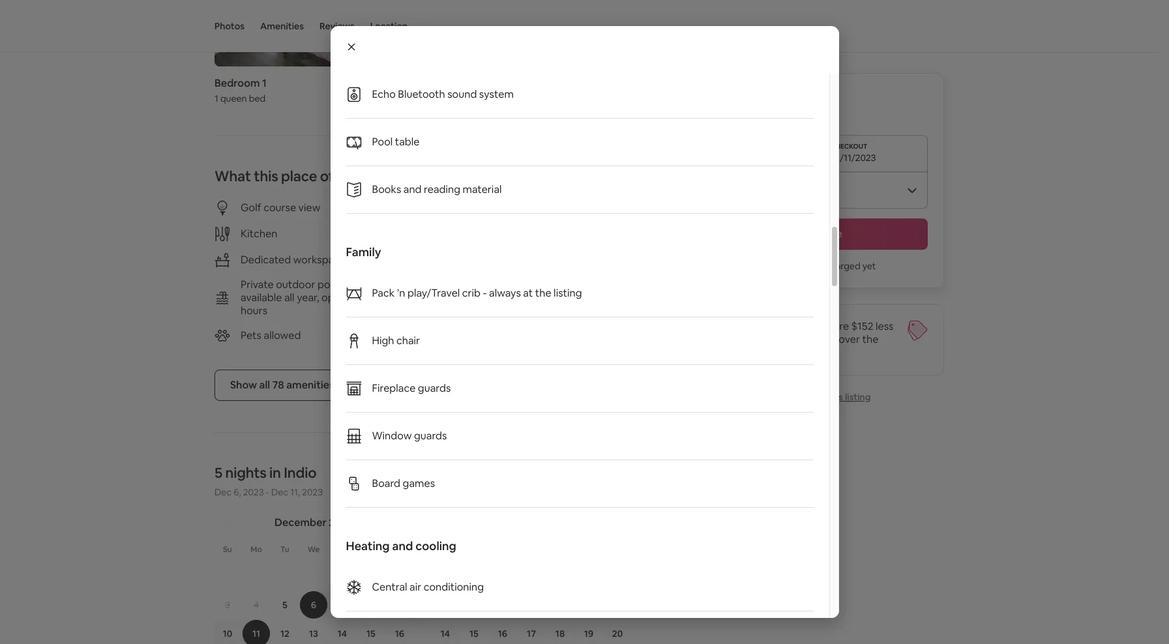 Task type: locate. For each thing, give the bounding box(es) containing it.
dates
[[805, 320, 832, 333]]

0 horizontal spatial 11 button
[[242, 620, 271, 644]]

0 horizontal spatial 16 button
[[385, 620, 414, 644]]

2 9 from the left
[[500, 600, 506, 611]]

0 vertical spatial guards
[[418, 382, 451, 395]]

queen
[[220, 93, 247, 105], [439, 93, 465, 105]]

bedroom inside the bedroom 2 1 queen bed
[[433, 76, 478, 90]]

0 horizontal spatial 5
[[215, 464, 222, 482]]

pets allowed
[[241, 329, 301, 343]]

and right fr
[[392, 539, 413, 554]]

13 down 6 at bottom left
[[309, 628, 318, 640]]

private down dedicated in the left of the page
[[241, 278, 274, 292]]

2023
[[243, 487, 264, 498], [302, 487, 323, 498], [329, 516, 353, 530]]

14 for 2nd the 14 button from the right
[[338, 628, 347, 640]]

bedroom inside bedroom 1 1 queen bed
[[215, 76, 260, 90]]

0 horizontal spatial 8
[[368, 600, 374, 611]]

0 horizontal spatial 7 button
[[328, 592, 357, 619]]

7 button
[[328, 592, 357, 619], [431, 592, 460, 619]]

3 left '4'
[[225, 600, 230, 611]]

0 horizontal spatial 10
[[223, 628, 232, 640]]

private left hot
[[459, 279, 492, 293]]

0 horizontal spatial 11
[[252, 628, 260, 640]]

1 horizontal spatial 10 button
[[517, 592, 546, 619]]

6, saturday, january 2024. unavailable button
[[604, 563, 631, 590]]

8 for 2nd 8 button from the right
[[368, 600, 374, 611]]

list
[[346, 0, 814, 214], [346, 270, 814, 508]]

- right 'pool'
[[341, 278, 345, 292]]

golf
[[241, 201, 261, 215]]

1 horizontal spatial 13 button
[[603, 592, 632, 619]]

guards right window
[[414, 429, 447, 443]]

2 bed from the left
[[467, 93, 484, 105]]

always
[[489, 286, 521, 300]]

4 button
[[242, 592, 271, 619]]

1 bed from the left
[[249, 93, 266, 105]]

books and reading material
[[372, 183, 502, 196]]

13 up "20" button at the right bottom of page
[[613, 600, 622, 611]]

12 up 19 button
[[584, 600, 594, 611]]

board games
[[372, 477, 435, 490]]

window
[[372, 429, 412, 443]]

0 vertical spatial 3
[[737, 346, 743, 359]]

2 bedroom from the left
[[433, 76, 478, 90]]

reviews
[[320, 20, 355, 32]]

0 vertical spatial 11 button
[[546, 592, 575, 619]]

12 button up 19 button
[[575, 592, 603, 619]]

bedroom left 2
[[433, 76, 478, 90]]

9 button down 2, tuesday, january 2024. available. there is a 2 night minimum stay requirement. select as check-in date. button
[[489, 592, 517, 619]]

5 inside 'button'
[[282, 600, 288, 611]]

1 horizontal spatial 14
[[441, 628, 450, 640]]

the
[[535, 286, 552, 300], [742, 333, 758, 346], [863, 333, 879, 346]]

0 vertical spatial 13
[[613, 600, 622, 611]]

0 vertical spatial 11
[[556, 600, 564, 611]]

11,
[[290, 487, 300, 498]]

0 horizontal spatial su
[[223, 545, 232, 555]]

3
[[737, 346, 743, 359], [225, 600, 230, 611]]

10 up 17 button
[[527, 600, 536, 611]]

1 queen from the left
[[220, 93, 247, 105]]

0 vertical spatial all
[[284, 291, 295, 305]]

16 down central
[[395, 628, 404, 640]]

9 button
[[385, 592, 414, 619], [489, 592, 517, 619]]

2 14 button from the left
[[431, 620, 460, 644]]

24
[[349, 291, 360, 305]]

0 horizontal spatial 3
[[225, 600, 230, 611]]

1 vertical spatial 12
[[280, 628, 290, 640]]

1 vertical spatial 12 button
[[271, 620, 299, 644]]

bedroom down photos
[[215, 76, 260, 90]]

1 horizontal spatial 16
[[498, 628, 508, 640]]

8
[[368, 600, 374, 611], [471, 600, 477, 611]]

1 button
[[460, 563, 489, 590]]

1 horizontal spatial view
[[506, 201, 528, 215]]

family
[[346, 245, 381, 260]]

dec
[[215, 487, 232, 498], [271, 487, 288, 498]]

5
[[215, 464, 222, 482], [282, 600, 288, 611]]

1 8 from the left
[[368, 600, 374, 611]]

what this place offers
[[215, 167, 360, 185]]

0 horizontal spatial -
[[266, 487, 269, 498]]

1 vertical spatial this
[[828, 391, 843, 403]]

0 vertical spatial listing
[[554, 286, 582, 300]]

0 horizontal spatial this
[[254, 167, 278, 185]]

in
[[269, 464, 281, 482]]

5 for 5
[[282, 600, 288, 611]]

1 vertical spatial 13
[[309, 628, 318, 640]]

location button
[[370, 0, 408, 52]]

queen for bedroom 2
[[439, 93, 465, 105]]

report this listing
[[796, 391, 871, 403]]

view
[[298, 201, 321, 215], [506, 201, 528, 215]]

2023 up th
[[329, 516, 353, 530]]

listing right report in the right bottom of the page
[[845, 391, 871, 403]]

- inside private outdoor pool - available all year, open 24 hours
[[341, 278, 345, 292]]

2 8 from the left
[[471, 600, 477, 611]]

15 button
[[357, 620, 385, 644], [460, 620, 489, 644]]

2023 right 11,
[[302, 487, 323, 498]]

1 horizontal spatial 7 button
[[431, 592, 460, 619]]

su up conditioning
[[442, 545, 451, 555]]

14 button
[[328, 620, 357, 644], [431, 620, 460, 644]]

charged
[[826, 260, 861, 272]]

1 9 from the left
[[397, 600, 403, 611]]

1 horizontal spatial queen
[[439, 93, 465, 105]]

1 vertical spatial list
[[346, 270, 814, 508]]

1 vertical spatial guards
[[414, 429, 447, 443]]

1 horizontal spatial 13
[[613, 600, 622, 611]]

2 16 from the left
[[498, 628, 508, 640]]

0 horizontal spatial 12
[[280, 628, 290, 640]]

0 horizontal spatial dec
[[215, 487, 232, 498]]

2 horizontal spatial the
[[863, 333, 879, 346]]

5 inside 5 nights in indio dec 6, 2023 - dec 11, 2023
[[215, 464, 222, 482]]

su left mo
[[223, 545, 232, 555]]

8 down central
[[368, 600, 374, 611]]

bedroom
[[215, 76, 260, 90], [433, 76, 478, 90]]

0 horizontal spatial 10 button
[[213, 620, 242, 644]]

private
[[241, 278, 274, 292], [459, 279, 492, 293]]

0 horizontal spatial 9 button
[[385, 592, 414, 619]]

3, wednesday, january 2024. available, but has no eligible checkout date, due to the 2 night stay requirement. button
[[518, 563, 545, 590]]

12
[[584, 600, 594, 611], [280, 628, 290, 640]]

mountain
[[459, 201, 504, 215]]

guards right 'fireplace'
[[418, 382, 451, 395]]

cooling
[[416, 539, 456, 554]]

10
[[527, 600, 536, 611], [223, 628, 232, 640]]

0 vertical spatial 10 button
[[517, 592, 546, 619]]

16
[[395, 628, 404, 640], [498, 628, 508, 640]]

5 right the 4 button
[[282, 600, 288, 611]]

5 for 5 nights in indio dec 6, 2023 - dec 11, 2023
[[215, 464, 222, 482]]

11 button up 18 button on the left bottom of page
[[546, 592, 575, 619]]

view right mountain
[[506, 201, 528, 215]]

13 button up "20" button at the right bottom of page
[[603, 592, 632, 619]]

crib
[[462, 286, 481, 300]]

guards
[[418, 382, 451, 395], [414, 429, 447, 443]]

what this place offers dialog
[[330, 0, 839, 644]]

material
[[463, 183, 502, 196]]

0 horizontal spatial 15
[[367, 628, 376, 640]]

- inside what this place offers dialog
[[483, 286, 487, 300]]

16 button left 17
[[489, 620, 517, 644]]

conditioning
[[424, 580, 484, 594]]

this left place
[[254, 167, 278, 185]]

kitchen
[[241, 227, 277, 241]]

2023 right the 6,
[[243, 487, 264, 498]]

1 horizontal spatial bed
[[467, 93, 484, 105]]

3 right last
[[737, 346, 743, 359]]

15 button down conditioning
[[460, 620, 489, 644]]

system
[[479, 87, 514, 101]]

2 7 from the left
[[443, 600, 448, 611]]

2 14 from the left
[[441, 628, 450, 640]]

1 vertical spatial 10
[[223, 628, 232, 640]]

0 vertical spatial list
[[346, 0, 814, 214]]

15 down central
[[367, 628, 376, 640]]

12 down the 5 'button'
[[280, 628, 290, 640]]

2 7 button from the left
[[431, 592, 460, 619]]

and right books
[[404, 183, 422, 196]]

11 up 18 button on the left bottom of page
[[556, 600, 564, 611]]

1 horizontal spatial 9
[[500, 600, 506, 611]]

1 horizontal spatial su
[[442, 545, 451, 555]]

1 vertical spatial all
[[259, 378, 270, 392]]

16 button down central
[[385, 620, 414, 644]]

2 dec from the left
[[271, 487, 288, 498]]

1 horizontal spatial 11
[[556, 600, 564, 611]]

bedroom for bedroom 2
[[433, 76, 478, 90]]

2 queen from the left
[[439, 93, 465, 105]]

queen inside the bedroom 2 1 queen bed
[[439, 93, 465, 105]]

0 horizontal spatial bedroom
[[215, 76, 260, 90]]

1 horizontal spatial private
[[459, 279, 492, 293]]

1 horizontal spatial 12 button
[[575, 592, 603, 619]]

1 horizontal spatial bedroom
[[433, 76, 478, 90]]

2, tuesday, january 2024. available. there is a 2 night minimum stay requirement. select as check-in date. button
[[489, 563, 517, 590]]

0 vertical spatial and
[[404, 183, 422, 196]]

10 button
[[517, 592, 546, 619], [213, 620, 242, 644]]

11 for the bottommost 11 button
[[252, 628, 260, 640]]

15 button down central
[[357, 620, 385, 644]]

0 horizontal spatial 14
[[338, 628, 347, 640]]

bed inside bedroom 1 1 queen bed
[[249, 93, 266, 105]]

0 horizontal spatial 2023
[[243, 487, 264, 498]]

15 for first 15 button from the left
[[367, 628, 376, 640]]

8 button down 1 button
[[460, 592, 489, 619]]

0 vertical spatial this
[[254, 167, 278, 185]]

5 nights in indio dec 6, 2023 - dec 11, 2023
[[215, 464, 323, 498]]

2 list from the top
[[346, 270, 814, 508]]

all inside button
[[259, 378, 270, 392]]

list containing pack 'n play/travel crib - always at the listing
[[346, 270, 814, 508]]

0 horizontal spatial all
[[259, 378, 270, 392]]

view right the course
[[298, 201, 321, 215]]

13 button down 6 at bottom left
[[299, 620, 328, 644]]

window guards
[[372, 429, 447, 443]]

0 horizontal spatial 15 button
[[357, 620, 385, 644]]

all left 78
[[259, 378, 270, 392]]

1 horizontal spatial all
[[284, 291, 295, 305]]

0 vertical spatial 12 button
[[575, 592, 603, 619]]

16 left 17
[[498, 628, 508, 640]]

12/11/2023 button
[[718, 135, 928, 172]]

1 15 from the left
[[367, 628, 376, 640]]

1 horizontal spatial 15 button
[[460, 620, 489, 644]]

tub
[[513, 279, 530, 293]]

1 horizontal spatial this
[[828, 391, 843, 403]]

central
[[372, 580, 407, 594]]

19
[[584, 628, 594, 640]]

15 down conditioning
[[470, 628, 479, 640]]

calendar application
[[199, 502, 1079, 644]]

2 horizontal spatial 2023
[[329, 516, 353, 530]]

private for private hot tub
[[459, 279, 492, 293]]

0 horizontal spatial private
[[241, 278, 274, 292]]

1 horizontal spatial 11 button
[[546, 592, 575, 619]]

11 down '4'
[[252, 628, 260, 640]]

1 horizontal spatial 14 button
[[431, 620, 460, 644]]

board
[[372, 477, 401, 490]]

0 horizontal spatial 14 button
[[328, 620, 357, 644]]

private inside private outdoor pool - available all year, open 24 hours
[[241, 278, 274, 292]]

8 button left air
[[357, 592, 385, 619]]

0 vertical spatial 5
[[215, 464, 222, 482]]

you
[[770, 260, 785, 272]]

6
[[311, 600, 316, 611]]

central air conditioning
[[372, 580, 484, 594]]

10 button up 17 button
[[517, 592, 546, 619]]

10 button down 3 button
[[213, 620, 242, 644]]

1 14 from the left
[[338, 628, 347, 640]]

the left avg.
[[742, 333, 758, 346]]

9 down central
[[397, 600, 403, 611]]

9 button down sa
[[385, 592, 414, 619]]

11 button down '4'
[[242, 620, 271, 644]]

2 15 from the left
[[470, 628, 479, 640]]

13 button
[[603, 592, 632, 619], [299, 620, 328, 644]]

1 vertical spatial 10 button
[[213, 620, 242, 644]]

3 inside button
[[225, 600, 230, 611]]

the right over
[[863, 333, 879, 346]]

13
[[613, 600, 622, 611], [309, 628, 318, 640]]

2
[[481, 76, 486, 90]]

1 vertical spatial 3
[[225, 600, 230, 611]]

- right 'crib'
[[483, 286, 487, 300]]

3 inside your dates are $152 less than the avg. nightly rate over the last 3 months.
[[737, 346, 743, 359]]

1 bedroom from the left
[[215, 76, 260, 90]]

9 down 2, tuesday, january 2024. available. there is a 2 night minimum stay requirement. select as check-in date. button
[[500, 600, 506, 611]]

1 horizontal spatial 8
[[471, 600, 477, 611]]

15
[[367, 628, 376, 640], [470, 628, 479, 640]]

private for private outdoor pool - available all year, open 24 hours
[[241, 278, 274, 292]]

dec left the 6,
[[215, 487, 232, 498]]

your
[[781, 320, 802, 333]]

all left the year,
[[284, 291, 295, 305]]

7 right 6 button at the left bottom of page
[[340, 600, 345, 611]]

listing inside what this place offers dialog
[[554, 286, 582, 300]]

fireplace guards
[[372, 382, 451, 395]]

1 horizontal spatial 5
[[282, 600, 288, 611]]

1 list from the top
[[346, 0, 814, 214]]

0 horizontal spatial the
[[535, 286, 552, 300]]

dedicated workspace
[[241, 253, 346, 267]]

queen inside bedroom 1 1 queen bed
[[220, 93, 247, 105]]

1 vertical spatial and
[[392, 539, 413, 554]]

1 horizontal spatial dec
[[271, 487, 288, 498]]

bed inside the bedroom 2 1 queen bed
[[467, 93, 484, 105]]

reserve button
[[718, 218, 928, 250]]

7 button right air
[[431, 592, 460, 619]]

chair
[[397, 334, 420, 348]]

1 vertical spatial 5
[[282, 600, 288, 611]]

the right "at"
[[535, 286, 552, 300]]

14 button down conditioning
[[431, 620, 460, 644]]

this right report in the right bottom of the page
[[828, 391, 843, 403]]

1 horizontal spatial 16 button
[[489, 620, 517, 644]]

0 vertical spatial 12
[[584, 600, 594, 611]]

1 14 button from the left
[[328, 620, 357, 644]]

14 button down 6 button at the left bottom of page
[[328, 620, 357, 644]]

dec left 11,
[[271, 487, 288, 498]]

2 horizontal spatial -
[[483, 286, 487, 300]]

1 horizontal spatial 8 button
[[460, 592, 489, 619]]

0 horizontal spatial 9
[[397, 600, 403, 611]]

1 vertical spatial 11
[[252, 628, 260, 640]]

listing right "at"
[[554, 286, 582, 300]]

1 8 button from the left
[[357, 592, 385, 619]]

0 vertical spatial 13 button
[[603, 592, 632, 619]]

16 button
[[385, 620, 414, 644], [489, 620, 517, 644]]

1 horizontal spatial 15
[[470, 628, 479, 640]]

1 horizontal spatial 7
[[443, 600, 448, 611]]

1 inside button
[[472, 571, 476, 583]]

8 down conditioning
[[471, 600, 477, 611]]

1 vertical spatial listing
[[845, 391, 871, 403]]

sa
[[395, 545, 404, 555]]

- left 11,
[[266, 487, 269, 498]]

outdoor
[[276, 278, 315, 292]]

bedroom 2 image
[[433, 0, 641, 67]]

hot
[[494, 279, 511, 293]]

2023 inside calendar application
[[329, 516, 353, 530]]

5 left nights at bottom
[[215, 464, 222, 482]]

rate
[[817, 333, 837, 346]]

1 dec from the left
[[215, 487, 232, 498]]

1 horizontal spatial 10
[[527, 600, 536, 611]]

0 horizontal spatial bed
[[249, 93, 266, 105]]

and for reading
[[404, 183, 422, 196]]

1 horizontal spatial 9 button
[[489, 592, 517, 619]]

0 horizontal spatial 8 button
[[357, 592, 385, 619]]

0 horizontal spatial queen
[[220, 93, 247, 105]]

this for report
[[828, 391, 843, 403]]

12 button down the 5 'button'
[[271, 620, 299, 644]]

amenities
[[260, 20, 304, 32]]

7 button right 6 at bottom left
[[328, 592, 357, 619]]

7 down conditioning
[[443, 600, 448, 611]]

pack 'n play/travel crib - always at the listing
[[372, 286, 582, 300]]

1 horizontal spatial -
[[341, 278, 345, 292]]

place
[[281, 167, 317, 185]]

1 16 from the left
[[395, 628, 404, 640]]

10 down 3 button
[[223, 628, 232, 640]]

1 9 button from the left
[[385, 592, 414, 619]]

1 horizontal spatial 12
[[584, 600, 594, 611]]

0 horizontal spatial 7
[[340, 600, 345, 611]]

1 16 button from the left
[[385, 620, 414, 644]]

1 7 button from the left
[[328, 592, 357, 619]]



Task type: describe. For each thing, give the bounding box(es) containing it.
18
[[556, 628, 565, 640]]

0 vertical spatial 10
[[527, 600, 536, 611]]

pool table
[[372, 135, 420, 149]]

table
[[395, 135, 420, 149]]

11 for rightmost 11 button
[[556, 600, 564, 611]]

yet
[[863, 260, 876, 272]]

amenities
[[286, 378, 334, 392]]

private outdoor pool - available all year, open 24 hours
[[241, 278, 360, 318]]

total
[[718, 108, 739, 119]]

bed for 2
[[467, 93, 484, 105]]

sound
[[448, 87, 477, 101]]

all inside private outdoor pool - available all year, open 24 hours
[[284, 291, 295, 305]]

your dates are $152 less than the avg. nightly rate over the last 3 months.
[[718, 320, 894, 359]]

fr
[[368, 545, 375, 555]]

nightly
[[782, 333, 815, 346]]

1 horizontal spatial 2023
[[302, 487, 323, 498]]

show
[[230, 378, 257, 392]]

17 button
[[517, 620, 546, 644]]

2 9 button from the left
[[489, 592, 517, 619]]

last
[[718, 346, 735, 359]]

4, thursday, january 2024. this day is only available for checkout. button
[[547, 563, 574, 590]]

play/travel
[[408, 286, 460, 300]]

queen for bedroom 1
[[220, 93, 247, 105]]

list containing echo bluetooth sound system
[[346, 0, 814, 214]]

78
[[272, 378, 284, 392]]

show all 78 amenities
[[230, 378, 334, 392]]

0 horizontal spatial 13
[[309, 628, 318, 640]]

12 for topmost 12 button
[[584, 600, 594, 611]]

this for what
[[254, 167, 278, 185]]

2 su from the left
[[442, 545, 451, 555]]

14 for 1st the 14 button from the right
[[441, 628, 450, 640]]

12 for the leftmost 12 button
[[280, 628, 290, 640]]

6,
[[234, 487, 241, 498]]

0 horizontal spatial 12 button
[[271, 620, 299, 644]]

mo
[[251, 545, 262, 555]]

golf course view
[[241, 201, 321, 215]]

central air conditioning list
[[346, 564, 814, 644]]

tu
[[281, 545, 290, 555]]

bedroom 1 image
[[215, 0, 422, 67]]

games
[[403, 477, 435, 490]]

the inside what this place offers dialog
[[535, 286, 552, 300]]

20 button
[[603, 620, 632, 644]]

be
[[813, 260, 824, 272]]

dedicated
[[241, 253, 291, 267]]

2 8 button from the left
[[460, 592, 489, 619]]

1 inside the bedroom 2 1 queen bed
[[433, 93, 437, 105]]

bedroom 2 1 queen bed
[[433, 76, 486, 105]]

1 vertical spatial 13 button
[[299, 620, 328, 644]]

pack
[[372, 286, 395, 300]]

bedroom for bedroom 1
[[215, 76, 260, 90]]

'n
[[397, 286, 405, 300]]

indio
[[284, 464, 317, 482]]

and for cooling
[[392, 539, 413, 554]]

2 view from the left
[[506, 201, 528, 215]]

nights
[[225, 464, 267, 482]]

december 2023
[[275, 516, 353, 530]]

2 15 button from the left
[[460, 620, 489, 644]]

1 view from the left
[[298, 201, 321, 215]]

report this listing button
[[775, 391, 871, 403]]

air
[[410, 580, 422, 594]]

bluetooth
[[398, 87, 445, 101]]

course
[[264, 201, 296, 215]]

1 15 button from the left
[[357, 620, 385, 644]]

photos button
[[215, 0, 245, 52]]

what
[[215, 167, 251, 185]]

than
[[718, 333, 740, 346]]

18 button
[[546, 620, 575, 644]]

months.
[[745, 346, 784, 359]]

won't
[[787, 260, 811, 272]]

before
[[741, 108, 769, 119]]

6 button
[[299, 592, 328, 619]]

high
[[372, 334, 394, 348]]

year,
[[297, 291, 319, 305]]

show all 78 amenities button
[[215, 370, 350, 401]]

15 for second 15 button
[[470, 628, 479, 640]]

at
[[523, 286, 533, 300]]

bed for 1
[[249, 93, 266, 105]]

12/11/2023
[[831, 152, 876, 164]]

1 vertical spatial 11 button
[[242, 620, 271, 644]]

offers
[[320, 167, 360, 185]]

photos
[[215, 20, 245, 32]]

allowed
[[264, 329, 301, 343]]

heating and cooling
[[346, 539, 456, 554]]

8 for 2nd 8 button from left
[[471, 600, 477, 611]]

high chair
[[372, 334, 420, 348]]

- inside 5 nights in indio dec 6, 2023 - dec 11, 2023
[[266, 487, 269, 498]]

guards for window guards
[[414, 429, 447, 443]]

1 su from the left
[[223, 545, 232, 555]]

taxes
[[771, 108, 794, 119]]

guards for fireplace guards
[[418, 382, 451, 395]]

report
[[796, 391, 826, 403]]

5, friday, january 2024. unavailable button
[[575, 563, 603, 590]]

pets
[[241, 329, 262, 343]]

1 horizontal spatial listing
[[845, 391, 871, 403]]

5 button
[[271, 592, 299, 619]]

9 for first 9 button
[[397, 600, 403, 611]]

amenities button
[[260, 0, 304, 52]]

are
[[834, 320, 849, 333]]

th
[[338, 545, 347, 555]]

you won't be charged yet
[[770, 260, 876, 272]]

workspace
[[293, 253, 346, 267]]

reading
[[424, 183, 460, 196]]

december
[[275, 516, 327, 530]]

we
[[308, 545, 320, 555]]

2 16 button from the left
[[489, 620, 517, 644]]

1 7 from the left
[[340, 600, 345, 611]]

avg.
[[760, 333, 780, 346]]

1 horizontal spatial the
[[742, 333, 758, 346]]

echo bluetooth sound system
[[372, 87, 514, 101]]

19 button
[[575, 620, 603, 644]]

9 for second 9 button from the left
[[500, 600, 506, 611]]



Task type: vqa. For each thing, say whether or not it's contained in the screenshot.
bottommost $469
no



